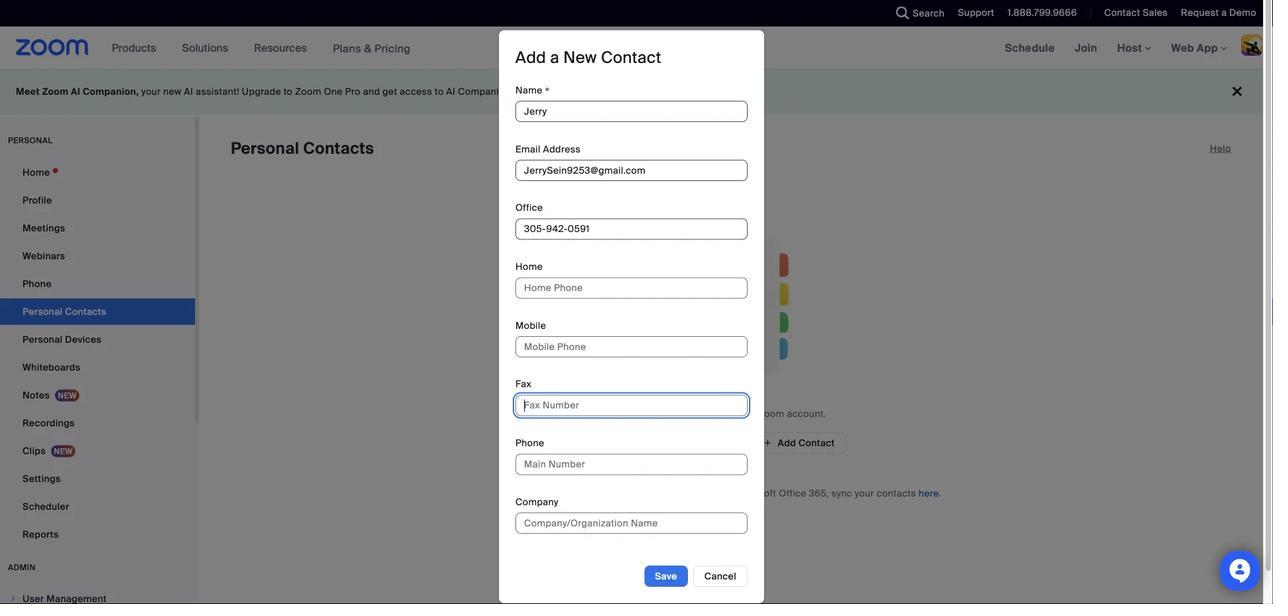 Task type: vqa. For each thing, say whether or not it's contained in the screenshot.
Webinars LINK
yes



Task type: describe. For each thing, give the bounding box(es) containing it.
sales
[[1143, 7, 1168, 19]]

reports
[[23, 529, 59, 541]]

one
[[324, 86, 343, 98]]

2 ai from the left
[[184, 86, 193, 98]]

First and Last Name text field
[[516, 101, 748, 122]]

2 horizontal spatial to
[[725, 408, 734, 420]]

meet zoom ai companion, footer
[[0, 69, 1263, 115]]

add contact
[[778, 437, 835, 449]]

personal for personal contacts
[[231, 138, 299, 159]]

meet
[[16, 86, 40, 98]]

Company text field
[[516, 513, 748, 534]]

no
[[636, 408, 649, 420]]

new
[[564, 47, 597, 68]]

phone link
[[0, 271, 195, 297]]

product information navigation
[[102, 27, 421, 70]]

cost.
[[585, 86, 608, 98]]

1 horizontal spatial office
[[779, 487, 807, 500]]

company
[[516, 496, 559, 508]]

plans
[[333, 41, 361, 55]]

added
[[694, 408, 722, 420]]

at
[[513, 86, 522, 98]]

here link
[[919, 487, 939, 500]]

recordings link
[[0, 410, 195, 437]]

pro
[[345, 86, 361, 98]]

exchange,
[[664, 487, 712, 500]]

0 horizontal spatial to
[[284, 86, 293, 98]]

your for companion,
[[141, 86, 161, 98]]

contact inside add a new contact dialog
[[601, 47, 662, 68]]

add a new contact
[[516, 47, 662, 68]]

Email Address text field
[[516, 160, 748, 181]]

account.
[[787, 408, 826, 420]]

email
[[516, 143, 541, 155]]

save
[[655, 570, 677, 583]]

365,
[[809, 487, 829, 500]]

2 horizontal spatial your
[[855, 487, 874, 500]]

home link
[[0, 159, 195, 186]]

for google calendar, microsoft exchange, and microsoft office 365, sync your contacts here .
[[521, 487, 942, 500]]

save button
[[645, 566, 688, 587]]

a for request
[[1222, 7, 1227, 19]]

new
[[163, 86, 182, 98]]

banner containing schedule
[[0, 27, 1273, 70]]

mobile
[[516, 320, 546, 332]]

recordings
[[23, 417, 75, 429]]

schedule link
[[995, 27, 1065, 69]]

phone inside phone link
[[23, 278, 52, 290]]

reports link
[[0, 522, 195, 548]]

cancel
[[705, 570, 737, 583]]

get
[[383, 86, 397, 98]]

demo
[[1230, 7, 1257, 19]]

cancel button
[[693, 566, 748, 587]]

scheduler
[[23, 501, 69, 513]]

webinars
[[23, 250, 65, 262]]

help
[[1210, 142, 1232, 155]]

Home text field
[[516, 278, 748, 299]]

schedule
[[1005, 41, 1055, 55]]

address
[[543, 143, 581, 155]]

.
[[939, 487, 942, 500]]

&
[[364, 41, 372, 55]]

companion
[[458, 86, 510, 98]]

calendar,
[[574, 487, 616, 500]]

add for add contact
[[778, 437, 796, 449]]

notes
[[23, 389, 50, 401]]

additional
[[538, 86, 583, 98]]

personal
[[8, 135, 53, 146]]

contact sales
[[1104, 7, 1168, 19]]

1 vertical spatial and
[[714, 487, 731, 500]]

1 vertical spatial contacts
[[877, 487, 916, 500]]

meet zoom ai companion, your new ai assistant! upgrade to zoom one pro and get access to ai companion at no additional cost.
[[16, 86, 610, 98]]

fax
[[516, 378, 532, 391]]

clips
[[23, 445, 46, 457]]

home inside add a new contact dialog
[[516, 261, 543, 273]]

clips link
[[0, 438, 195, 464]]

companion,
[[83, 86, 139, 98]]



Task type: locate. For each thing, give the bounding box(es) containing it.
1 vertical spatial phone
[[516, 437, 545, 450]]

0 horizontal spatial and
[[363, 86, 380, 98]]

1 horizontal spatial home
[[516, 261, 543, 273]]

0 horizontal spatial your
[[141, 86, 161, 98]]

profile link
[[0, 187, 195, 214]]

2 horizontal spatial zoom
[[758, 408, 785, 420]]

a left new
[[550, 47, 559, 68]]

home up mobile
[[516, 261, 543, 273]]

zoom
[[42, 86, 68, 98], [295, 86, 321, 98], [758, 408, 785, 420]]

zoom up add image at the bottom right of the page
[[758, 408, 785, 420]]

your for to
[[736, 408, 756, 420]]

your left new
[[141, 86, 161, 98]]

pricing
[[375, 41, 411, 55]]

contacts
[[652, 408, 691, 420], [877, 487, 916, 500]]

0 horizontal spatial add
[[516, 47, 546, 68]]

upgrade
[[242, 86, 281, 98]]

1 vertical spatial add
[[778, 437, 796, 449]]

support link
[[948, 0, 998, 27], [958, 7, 995, 19]]

contact
[[1104, 7, 1141, 19], [601, 47, 662, 68], [799, 437, 835, 449]]

a inside dialog
[[550, 47, 559, 68]]

meetings
[[23, 222, 65, 234]]

devices
[[65, 333, 102, 346]]

personal down upgrade
[[231, 138, 299, 159]]

contact down account.
[[799, 437, 835, 449]]

0 vertical spatial and
[[363, 86, 380, 98]]

to right upgrade
[[284, 86, 293, 98]]

personal devices link
[[0, 326, 195, 353]]

webinars link
[[0, 243, 195, 269]]

1 horizontal spatial phone
[[516, 437, 545, 450]]

contacts right no
[[652, 408, 691, 420]]

0 horizontal spatial phone
[[23, 278, 52, 290]]

email address
[[516, 143, 581, 155]]

request a demo
[[1181, 7, 1257, 19]]

1 vertical spatial office
[[779, 487, 807, 500]]

Office Phone text field
[[516, 219, 748, 240]]

add for add a new contact
[[516, 47, 546, 68]]

1 vertical spatial contact
[[601, 47, 662, 68]]

1 vertical spatial home
[[516, 261, 543, 273]]

phone up for in the bottom of the page
[[516, 437, 545, 450]]

1 horizontal spatial your
[[736, 408, 756, 420]]

1 horizontal spatial contact
[[799, 437, 835, 449]]

1 microsoft from the left
[[619, 487, 662, 500]]

0 vertical spatial a
[[1222, 7, 1227, 19]]

0 horizontal spatial ai
[[71, 86, 80, 98]]

settings
[[23, 473, 61, 485]]

no
[[524, 86, 536, 98]]

contact sales link up join
[[1095, 0, 1171, 27]]

3 ai from the left
[[446, 86, 456, 98]]

home up profile
[[23, 166, 50, 178]]

contact inside contact sales link
[[1104, 7, 1141, 19]]

personal up whiteboards
[[23, 333, 63, 346]]

whiteboards
[[23, 361, 80, 374]]

0 horizontal spatial a
[[550, 47, 559, 68]]

personal devices
[[23, 333, 102, 346]]

microsoft
[[619, 487, 662, 500], [733, 487, 777, 500]]

add image
[[763, 437, 773, 449]]

assistant!
[[196, 86, 239, 98]]

contacts
[[303, 138, 374, 159]]

contact sales link
[[1095, 0, 1171, 27], [1104, 7, 1168, 19]]

1 horizontal spatial ai
[[184, 86, 193, 98]]

1 vertical spatial a
[[550, 47, 559, 68]]

Phone text field
[[516, 454, 748, 475]]

phone
[[23, 278, 52, 290], [516, 437, 545, 450]]

whiteboards link
[[0, 354, 195, 381]]

phone down webinars
[[23, 278, 52, 290]]

ai left companion, on the left of page
[[71, 86, 80, 98]]

zoom left one
[[295, 86, 321, 98]]

1 horizontal spatial personal
[[231, 138, 299, 159]]

and inside 'meet zoom ai companion,' footer
[[363, 86, 380, 98]]

your right sync
[[855, 487, 874, 500]]

for
[[521, 487, 536, 500]]

office left 365,
[[779, 487, 807, 500]]

1 horizontal spatial contacts
[[877, 487, 916, 500]]

Fax text field
[[516, 395, 748, 417]]

personal
[[231, 138, 299, 159], [23, 333, 63, 346]]

*
[[545, 84, 550, 100]]

Mobile text field
[[516, 336, 748, 358]]

1 horizontal spatial microsoft
[[733, 487, 777, 500]]

help link
[[1210, 138, 1232, 159]]

home inside personal menu menu
[[23, 166, 50, 178]]

banner
[[0, 27, 1273, 70]]

0 vertical spatial contacts
[[652, 408, 691, 420]]

add inside "button"
[[778, 437, 796, 449]]

2 horizontal spatial ai
[[446, 86, 456, 98]]

zoom logo image
[[16, 39, 89, 56]]

plans & pricing
[[333, 41, 411, 55]]

name *
[[516, 84, 550, 100]]

a
[[1222, 7, 1227, 19], [550, 47, 559, 68]]

1 horizontal spatial zoom
[[295, 86, 321, 98]]

name
[[516, 84, 543, 96]]

access
[[400, 86, 432, 98]]

1 ai from the left
[[71, 86, 80, 98]]

contact inside add contact "button"
[[799, 437, 835, 449]]

join
[[1075, 41, 1098, 55]]

0 horizontal spatial personal
[[23, 333, 63, 346]]

request a demo link
[[1171, 0, 1273, 27], [1181, 7, 1257, 19]]

meetings link
[[0, 215, 195, 242]]

microsoft down phone text field
[[619, 487, 662, 500]]

scheduler link
[[0, 494, 195, 520]]

a left demo
[[1222, 7, 1227, 19]]

office
[[516, 202, 543, 214], [779, 487, 807, 500]]

0 horizontal spatial zoom
[[42, 86, 68, 98]]

1 horizontal spatial and
[[714, 487, 731, 500]]

2 vertical spatial contact
[[799, 437, 835, 449]]

0 horizontal spatial office
[[516, 202, 543, 214]]

ai right new
[[184, 86, 193, 98]]

0 vertical spatial phone
[[23, 278, 52, 290]]

contact up 'meet zoom ai companion,' footer
[[601, 47, 662, 68]]

to right access on the top left
[[435, 86, 444, 98]]

2 vertical spatial your
[[855, 487, 874, 500]]

plans & pricing link
[[333, 41, 411, 55], [333, 41, 411, 55]]

1 vertical spatial your
[[736, 408, 756, 420]]

notes link
[[0, 382, 195, 409]]

2 microsoft from the left
[[733, 487, 777, 500]]

add inside dialog
[[516, 47, 546, 68]]

sync
[[832, 487, 852, 500]]

add up 'name'
[[516, 47, 546, 68]]

to
[[284, 86, 293, 98], [435, 86, 444, 98], [725, 408, 734, 420]]

1 horizontal spatial add
[[778, 437, 796, 449]]

here
[[919, 487, 939, 500]]

ai left companion
[[446, 86, 456, 98]]

1.888.799.9666
[[1008, 7, 1077, 19]]

0 vertical spatial add
[[516, 47, 546, 68]]

profile
[[23, 194, 52, 206]]

0 vertical spatial home
[[23, 166, 50, 178]]

a for add
[[550, 47, 559, 68]]

phone inside add a new contact dialog
[[516, 437, 545, 450]]

personal menu menu
[[0, 159, 195, 549]]

0 vertical spatial contact
[[1104, 7, 1141, 19]]

your right added
[[736, 408, 756, 420]]

0 horizontal spatial contact
[[601, 47, 662, 68]]

office down email
[[516, 202, 543, 214]]

0 vertical spatial office
[[516, 202, 543, 214]]

personal contacts
[[231, 138, 374, 159]]

0 vertical spatial personal
[[231, 138, 299, 159]]

google
[[538, 487, 571, 500]]

personal for personal devices
[[23, 333, 63, 346]]

and right exchange,
[[714, 487, 731, 500]]

contact left sales
[[1104, 7, 1141, 19]]

and left get
[[363, 86, 380, 98]]

add a new contact dialog
[[499, 30, 764, 604]]

add contact button
[[752, 433, 846, 454]]

add right add image at the bottom right of the page
[[778, 437, 796, 449]]

2 horizontal spatial contact
[[1104, 7, 1141, 19]]

office inside add a new contact dialog
[[516, 202, 543, 214]]

home
[[23, 166, 50, 178], [516, 261, 543, 273]]

0 horizontal spatial home
[[23, 166, 50, 178]]

microsoft down add image at the bottom right of the page
[[733, 487, 777, 500]]

to right added
[[725, 408, 734, 420]]

no contacts added to your zoom account.
[[636, 408, 826, 420]]

admin
[[8, 563, 36, 573]]

contacts left here link
[[877, 487, 916, 500]]

meetings navigation
[[995, 27, 1273, 70]]

join link
[[1065, 27, 1108, 69]]

0 horizontal spatial contacts
[[652, 408, 691, 420]]

personal inside menu
[[23, 333, 63, 346]]

1 vertical spatial personal
[[23, 333, 63, 346]]

support
[[958, 7, 995, 19]]

ai
[[71, 86, 80, 98], [184, 86, 193, 98], [446, 86, 456, 98]]

contact sales link up meetings navigation
[[1104, 7, 1168, 19]]

settings link
[[0, 466, 195, 492]]

zoom right meet at the top
[[42, 86, 68, 98]]

1.888.799.9666 button
[[998, 0, 1081, 27], [1008, 7, 1077, 19]]

request
[[1181, 7, 1219, 19]]

0 horizontal spatial microsoft
[[619, 487, 662, 500]]

1 horizontal spatial to
[[435, 86, 444, 98]]

1 horizontal spatial a
[[1222, 7, 1227, 19]]

0 vertical spatial your
[[141, 86, 161, 98]]

your inside 'meet zoom ai companion,' footer
[[141, 86, 161, 98]]



